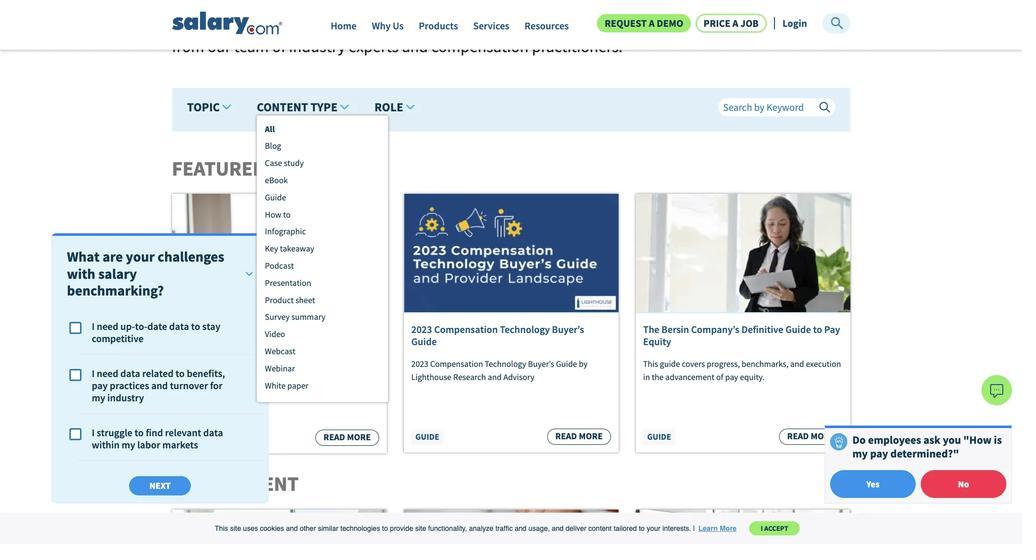 Task type: locate. For each thing, give the bounding box(es) containing it.
to inside i struggle to find relevant data within my labor markets
[[135, 427, 144, 439]]

our
[[208, 37, 231, 57]]

the inside stay up-to-date on compensation trends and best practices with the latest research and insights from our team of industry experts and compensation practitioners.
[[609, 12, 632, 33]]

guide
[[265, 192, 286, 203], [786, 323, 812, 336], [412, 336, 437, 348], [556, 359, 578, 370], [416, 432, 440, 443], [648, 432, 672, 443]]

other
[[300, 525, 316, 533]]

1 horizontal spatial to-
[[228, 12, 247, 33]]

i for i accept
[[761, 524, 763, 534]]

1 horizontal spatial of
[[717, 372, 724, 383]]

1 vertical spatial date
[[147, 320, 167, 333]]

1 need from the top
[[97, 320, 118, 333]]

and
[[450, 12, 476, 33], [738, 12, 764, 33], [402, 37, 428, 57], [791, 359, 805, 370], [488, 372, 502, 383], [151, 379, 168, 392], [286, 525, 298, 533], [515, 525, 527, 533], [552, 525, 564, 533]]

pay inside the bersin company's definitive guide to pay equity
[[825, 323, 841, 336]]

the for the plunkett pay equity framework prescribes a six- step methodology to attain pay equity
[[180, 348, 193, 359]]

1 vertical spatial of
[[717, 372, 724, 383]]

of
[[272, 37, 286, 57], [717, 372, 724, 383]]

2 horizontal spatial a
[[733, 17, 739, 29]]

to right related
[[176, 367, 185, 380]]

2 horizontal spatial read
[[788, 431, 809, 442]]

my
[[92, 392, 105, 404], [122, 439, 135, 451], [853, 447, 868, 461]]

to- up team
[[228, 12, 247, 33]]

pay up execution
[[825, 323, 841, 336]]

your inside cookieconsent dialog
[[647, 525, 661, 533]]

2023 compensation technology buyer's guide image
[[404, 194, 619, 314]]

a
[[649, 17, 655, 29], [733, 17, 739, 29], [348, 348, 353, 359]]

1 vertical spatial need
[[97, 367, 118, 380]]

trends
[[403, 12, 446, 33]]

1 vertical spatial technology
[[485, 359, 527, 370]]

the left stay
[[180, 324, 196, 337]]

guide inside 2023 compensation technology buyer's guide
[[412, 336, 437, 348]]

1 vertical spatial the
[[652, 372, 664, 383]]

learn more button
[[698, 521, 739, 536]]

equity up attain
[[242, 348, 265, 359]]

0 vertical spatial industry
[[289, 37, 346, 57]]

None search field
[[719, 98, 836, 115]]

do
[[853, 433, 866, 447]]

1 vertical spatial framework
[[267, 348, 308, 359]]

2 need from the top
[[97, 367, 118, 380]]

0 vertical spatial this
[[644, 359, 659, 370]]

framework for the plunkett pay equity framework prescribes a six- step methodology to attain pay equity
[[267, 348, 308, 359]]

key
[[265, 243, 278, 254]]

type
[[311, 99, 338, 115]]

how to
[[265, 209, 291, 220]]

1 horizontal spatial practices
[[512, 12, 573, 33]]

i inside i struggle to find relevant data within my labor markets
[[92, 427, 95, 439]]

industry
[[289, 37, 346, 57], [107, 392, 144, 404]]

plunkett inside 'the plunkett pay equity framework prescribes a six- step methodology to attain pay equity'
[[195, 348, 226, 359]]

recent
[[228, 472, 299, 497]]

0 vertical spatial 2023
[[412, 323, 432, 336]]

2023 compensation technology buyer's guide link
[[412, 323, 611, 348]]

buyer's up by
[[552, 323, 585, 336]]

this guide covers progress, benchmarks, and execution in the advancement of pay equity.
[[644, 359, 842, 383]]

of inside this guide covers progress, benchmarks, and execution in the advancement of pay equity.
[[717, 372, 724, 383]]

site
[[230, 525, 241, 533], [415, 525, 427, 533]]

equity up guide
[[644, 336, 672, 348]]

data
[[169, 320, 189, 333], [120, 367, 140, 380], [203, 427, 223, 439]]

this for this site uses cookies and other similar technologies to provide site functionality, analyze traffic and usage, and deliver content tailored to your interests. | learn more
[[215, 525, 228, 533]]

i need up-to-date data to stay competitive
[[92, 320, 220, 345]]

more inside cookieconsent dialog
[[720, 525, 737, 533]]

framework down summary
[[286, 324, 335, 337]]

industry up struggle
[[107, 392, 144, 404]]

i left accept
[[761, 524, 763, 534]]

site right provide
[[415, 525, 427, 533]]

my up "yes"
[[853, 447, 868, 461]]

pay for the plunkett pay equity framework
[[237, 324, 253, 337]]

1 horizontal spatial read more
[[556, 431, 603, 442]]

price a job
[[704, 17, 759, 29]]

i for i struggle to find relevant data within my labor markets
[[92, 427, 95, 439]]

advancement
[[666, 372, 715, 383]]

this for this guide covers progress, benchmarks, and execution in the advancement of pay equity.
[[644, 359, 659, 370]]

1 horizontal spatial this
[[644, 359, 659, 370]]

2 horizontal spatial data
[[203, 427, 223, 439]]

pay for the plunkett pay equity framework prescribes a six- step methodology to attain pay equity
[[227, 348, 240, 359]]

find
[[146, 427, 163, 439]]

my inside do employees ask you "how is my pay determined?"
[[853, 447, 868, 461]]

the for the plunkett pay equity framework
[[180, 324, 196, 337]]

to right tailored
[[639, 525, 645, 533]]

read more link for 2023 compensation technology buyer's guide
[[548, 429, 611, 445]]

tailored
[[614, 525, 637, 533]]

a left demo
[[649, 17, 655, 29]]

data inside i struggle to find relevant data within my labor markets
[[203, 427, 223, 439]]

2023 inside 2023 compensation technology buyer's guide by lighthouse research and advisory
[[412, 359, 429, 370]]

to- down the benchmarking?
[[135, 320, 147, 333]]

need for up-
[[97, 320, 118, 333]]

1 horizontal spatial a
[[649, 17, 655, 29]]

0 horizontal spatial practices
[[110, 379, 149, 392]]

1 horizontal spatial date
[[247, 12, 278, 33]]

this inside cookieconsent dialog
[[215, 525, 228, 533]]

step
[[180, 360, 195, 372]]

0 vertical spatial plunkett
[[198, 324, 235, 337]]

equity for the plunkett pay equity framework prescribes a six- step methodology to attain pay equity
[[242, 348, 265, 359]]

pay right do
[[871, 447, 889, 461]]

white for white paper
[[265, 380, 286, 391]]

yes
[[867, 479, 880, 490]]

technology inside 2023 compensation technology buyer's guide
[[500, 323, 550, 336]]

1 site from the left
[[230, 525, 241, 533]]

to left find
[[135, 427, 144, 439]]

the inside the bersin company's definitive guide to pay equity
[[644, 323, 660, 336]]

the bersin company's definitive guide to pay equity link
[[644, 323, 843, 348]]

your
[[126, 248, 155, 266], [647, 525, 661, 533]]

labor
[[137, 439, 160, 451]]

how
[[265, 209, 282, 220]]

a left job
[[733, 17, 739, 29]]

a for job
[[733, 17, 739, 29]]

to inside i need data related to benefits, pay practices and turnover for my industry
[[176, 367, 185, 380]]

with left "are"
[[67, 265, 95, 283]]

read more link for the bersin company's definitive guide to pay equity
[[780, 429, 843, 445]]

1 horizontal spatial your
[[647, 525, 661, 533]]

1 vertical spatial white
[[184, 433, 209, 444]]

benchmarks,
[[742, 359, 789, 370]]

your left interests.
[[647, 525, 661, 533]]

0 horizontal spatial site
[[230, 525, 241, 533]]

need
[[97, 320, 118, 333], [97, 367, 118, 380]]

to- inside the i need up-to-date data to stay competitive
[[135, 320, 147, 333]]

and left turnover
[[151, 379, 168, 392]]

and left execution
[[791, 359, 805, 370]]

2 site from the left
[[415, 525, 427, 533]]

pay inside 'the plunkett pay equity framework prescribes a six- step methodology to attain pay equity'
[[227, 348, 240, 359]]

read more for the bersin company's definitive guide to pay equity
[[788, 431, 835, 442]]

what
[[67, 248, 99, 266]]

buyer's
[[552, 323, 585, 336], [528, 359, 555, 370]]

0 horizontal spatial with
[[67, 265, 95, 283]]

blog
[[265, 141, 281, 152]]

services
[[474, 19, 510, 32]]

i inside i need data related to benefits, pay practices and turnover for my industry
[[92, 367, 95, 380]]

resources
[[525, 19, 569, 32]]

up- inside stay up-to-date on compensation trends and best practices with the latest research and insights from our team of industry experts and compensation practitioners.
[[205, 12, 228, 33]]

practices inside stay up-to-date on compensation trends and best practices with the latest research and insights from our team of industry experts and compensation practitioners.
[[512, 12, 573, 33]]

data inside i need data related to benefits, pay practices and turnover for my industry
[[120, 367, 140, 380]]

1 vertical spatial practices
[[110, 379, 149, 392]]

1 horizontal spatial the
[[652, 372, 664, 383]]

us
[[393, 19, 404, 32]]

date up team
[[247, 12, 278, 33]]

0 horizontal spatial my
[[92, 392, 105, 404]]

traffic
[[496, 525, 513, 533]]

0 vertical spatial data
[[169, 320, 189, 333]]

0 horizontal spatial date
[[147, 320, 167, 333]]

provide
[[390, 525, 414, 533]]

and inside this guide covers progress, benchmarks, and execution in the advancement of pay equity.
[[791, 359, 805, 370]]

prescribes
[[309, 348, 347, 359]]

0 horizontal spatial up-
[[120, 320, 135, 333]]

i
[[92, 320, 95, 333], [92, 367, 95, 380], [92, 427, 95, 439], [761, 524, 763, 534]]

the left bersin at bottom
[[644, 323, 660, 336]]

and right the price
[[738, 12, 764, 33]]

white left paper
[[184, 433, 209, 444]]

0 vertical spatial your
[[126, 248, 155, 266]]

compensation inside 2023 compensation technology buyer's guide
[[434, 323, 498, 336]]

0 vertical spatial compensation
[[434, 323, 498, 336]]

compensation
[[302, 12, 399, 33], [432, 37, 529, 57]]

up- up our
[[205, 12, 228, 33]]

the left latest
[[609, 12, 632, 33]]

1 horizontal spatial my
[[122, 439, 135, 451]]

equity down survey
[[255, 324, 284, 337]]

0 vertical spatial technology
[[500, 323, 550, 336]]

i left struggle
[[92, 427, 95, 439]]

1 vertical spatial up-
[[120, 320, 135, 333]]

0 vertical spatial practices
[[512, 12, 573, 33]]

buyer's inside 2023 compensation technology buyer's guide
[[552, 323, 585, 336]]

equity
[[294, 360, 317, 372]]

your right "are"
[[126, 248, 155, 266]]

this inside this guide covers progress, benchmarks, and execution in the advancement of pay equity.
[[644, 359, 659, 370]]

the plunkett pay equity framework
[[180, 324, 335, 337]]

data for find
[[203, 427, 223, 439]]

equity.
[[740, 372, 765, 383]]

to up execution
[[814, 323, 823, 336]]

this up in
[[644, 359, 659, 370]]

benefits,
[[187, 367, 225, 380]]

read for the bersin company's definitive guide to pay equity
[[788, 431, 809, 442]]

1 horizontal spatial read more link
[[548, 429, 611, 445]]

home
[[331, 19, 357, 32]]

industry inside i need data related to benefits, pay practices and turnover for my industry
[[107, 392, 144, 404]]

i inside the i need up-to-date data to stay competitive
[[92, 320, 95, 333]]

case
[[265, 158, 282, 169]]

compensation up the experts
[[302, 12, 399, 33]]

next
[[149, 480, 171, 492]]

1 horizontal spatial with
[[576, 12, 606, 33]]

similar
[[318, 525, 339, 533]]

0 horizontal spatial to-
[[135, 320, 147, 333]]

2 horizontal spatial read more link
[[780, 429, 843, 445]]

0 horizontal spatial your
[[126, 248, 155, 266]]

equity inside 'the plunkett pay equity framework prescribes a six- step methodology to attain pay equity'
[[242, 348, 265, 359]]

0 horizontal spatial data
[[120, 367, 140, 380]]

0 horizontal spatial read
[[324, 432, 345, 443]]

a left six-
[[348, 348, 353, 359]]

the inside 'the plunkett pay equity framework prescribes a six- step methodology to attain pay equity'
[[180, 348, 193, 359]]

pay up struggle
[[92, 379, 108, 392]]

search image
[[831, 16, 845, 30], [819, 102, 831, 113]]

buyer's up advisory
[[528, 359, 555, 370]]

pay down progress,
[[726, 372, 739, 383]]

a for demo
[[649, 17, 655, 29]]

data inside the i need up-to-date data to stay competitive
[[169, 320, 189, 333]]

2023 inside 2023 compensation technology buyer's guide
[[412, 323, 432, 336]]

stay
[[202, 320, 220, 333]]

1 2023 from the top
[[412, 323, 432, 336]]

framework up webinar
[[267, 348, 308, 359]]

of down on
[[272, 37, 286, 57]]

to left stay
[[191, 320, 200, 333]]

technology inside 2023 compensation technology buyer's guide by lighthouse research and advisory
[[485, 359, 527, 370]]

0 vertical spatial date
[[247, 12, 278, 33]]

need inside i need data related to benefits, pay practices and turnover for my industry
[[97, 367, 118, 380]]

read for the plunkett pay equity framework
[[324, 432, 345, 443]]

pay up methodology
[[227, 348, 240, 359]]

need inside the i need up-to-date data to stay competitive
[[97, 320, 118, 333]]

buyer's for 2023 compensation technology buyer's guide
[[552, 323, 585, 336]]

0 horizontal spatial a
[[348, 348, 353, 359]]

0 horizontal spatial compensation
[[302, 12, 399, 33]]

content
[[257, 99, 308, 115]]

1 horizontal spatial compensation
[[432, 37, 529, 57]]

the essentials of successful compensation plan management| salary.com image
[[636, 510, 851, 545]]

takeaway
[[280, 243, 314, 254]]

competitive
[[92, 332, 144, 345]]

0 horizontal spatial read more
[[324, 432, 371, 443]]

0 vertical spatial buyer's
[[552, 323, 585, 336]]

1 vertical spatial this
[[215, 525, 228, 533]]

to inside the bersin company's definitive guide to pay equity
[[814, 323, 823, 336]]

your inside what are your challenges with salary benchmarking?
[[126, 248, 155, 266]]

to left attain
[[247, 360, 254, 372]]

1 vertical spatial compensation
[[430, 359, 483, 370]]

the up step
[[180, 348, 193, 359]]

read for 2023 compensation technology buyer's guide
[[556, 431, 577, 442]]

need down competitive
[[97, 367, 118, 380]]

and left advisory
[[488, 372, 502, 383]]

with up the practitioners.
[[576, 12, 606, 33]]

1 vertical spatial to-
[[135, 320, 147, 333]]

1 horizontal spatial data
[[169, 320, 189, 333]]

Search by Keyword search field
[[719, 98, 836, 116]]

0 horizontal spatial industry
[[107, 392, 144, 404]]

1 vertical spatial 2023
[[412, 359, 429, 370]]

date right competitive
[[147, 320, 167, 333]]

i inside button
[[761, 524, 763, 534]]

site left uses
[[230, 525, 241, 533]]

industry down home
[[289, 37, 346, 57]]

this left uses
[[215, 525, 228, 533]]

my up struggle
[[92, 392, 105, 404]]

to inside 'the plunkett pay equity framework prescribes a six- step methodology to attain pay equity'
[[247, 360, 254, 372]]

study
[[284, 158, 304, 169]]

request a demo link
[[597, 14, 691, 32]]

pay down webcast
[[279, 360, 292, 372]]

1 vertical spatial search image
[[819, 102, 831, 113]]

1 vertical spatial compensation
[[432, 37, 529, 57]]

1 horizontal spatial industry
[[289, 37, 346, 57]]

0 vertical spatial up-
[[205, 12, 228, 33]]

1 horizontal spatial white
[[265, 380, 286, 391]]

compensation down the services
[[432, 37, 529, 57]]

1 vertical spatial industry
[[107, 392, 144, 404]]

the
[[644, 323, 660, 336], [180, 324, 196, 337], [180, 348, 193, 359]]

yes button
[[831, 471, 916, 498]]

practices up the practitioners.
[[512, 12, 573, 33]]

and left best
[[450, 12, 476, 33]]

guide
[[660, 359, 681, 370]]

0 horizontal spatial white
[[184, 433, 209, 444]]

my left the labor
[[122, 439, 135, 451]]

to
[[283, 209, 291, 220], [191, 320, 200, 333], [814, 323, 823, 336], [247, 360, 254, 372], [176, 367, 185, 380], [135, 427, 144, 439], [382, 525, 388, 533], [639, 525, 645, 533]]

more
[[579, 431, 603, 442], [811, 431, 835, 442], [347, 432, 371, 443], [720, 525, 737, 533]]

read
[[556, 431, 577, 442], [788, 431, 809, 442], [324, 432, 345, 443]]

buyer's inside 2023 compensation technology buyer's guide by lighthouse research and advisory
[[528, 359, 555, 370]]

0 vertical spatial of
[[272, 37, 286, 57]]

0 vertical spatial white
[[265, 380, 286, 391]]

markets
[[162, 439, 198, 451]]

1 vertical spatial your
[[647, 525, 661, 533]]

up- down the benchmarking?
[[120, 320, 135, 333]]

i down the benchmarking?
[[92, 320, 95, 333]]

data left related
[[120, 367, 140, 380]]

infographic
[[265, 226, 306, 237]]

0 vertical spatial need
[[97, 320, 118, 333]]

to- inside stay up-to-date on compensation trends and best practices with the latest research and insights from our team of industry experts and compensation practitioners.
[[228, 12, 247, 33]]

1 vertical spatial plunkett
[[195, 348, 226, 359]]

presentation
[[265, 278, 311, 289]]

buyer's for 2023 compensation technology buyer's guide by lighthouse research and advisory
[[528, 359, 555, 370]]

1 horizontal spatial read
[[556, 431, 577, 442]]

2 2023 from the top
[[412, 359, 429, 370]]

1 vertical spatial with
[[67, 265, 95, 283]]

1 vertical spatial buyer's
[[528, 359, 555, 370]]

i for i need data related to benefits, pay practices and turnover for my industry
[[92, 367, 95, 380]]

products link
[[419, 19, 458, 37]]

topic
[[187, 99, 220, 115]]

framework
[[286, 324, 335, 337], [267, 348, 308, 359]]

data right relevant
[[203, 427, 223, 439]]

1 horizontal spatial site
[[415, 525, 427, 533]]

of inside stay up-to-date on compensation trends and best practices with the latest research and insights from our team of industry experts and compensation practitioners.
[[272, 37, 286, 57]]

0 vertical spatial with
[[576, 12, 606, 33]]

industry inside stay up-to-date on compensation trends and best practices with the latest research and insights from our team of industry experts and compensation practitioners.
[[289, 37, 346, 57]]

pay left video
[[237, 324, 253, 337]]

2023 for 2023 compensation technology buyer's guide
[[412, 323, 432, 336]]

white down webinar
[[265, 380, 286, 391]]

cookieconsent dialog
[[0, 513, 1023, 545]]

progress,
[[707, 359, 740, 370]]

2 vertical spatial data
[[203, 427, 223, 439]]

i down competitive
[[92, 367, 95, 380]]

compensation inside 2023 compensation technology buyer's guide by lighthouse research and advisory
[[430, 359, 483, 370]]

a inside 'link'
[[649, 17, 655, 29]]

of down progress,
[[717, 372, 724, 383]]

0 vertical spatial framework
[[286, 324, 335, 337]]

0 horizontal spatial the
[[609, 12, 632, 33]]

the right in
[[652, 372, 664, 383]]

1 horizontal spatial up-
[[205, 12, 228, 33]]

to left provide
[[382, 525, 388, 533]]

salary
[[98, 265, 137, 283]]

data left stay
[[169, 320, 189, 333]]

my inside i need data related to benefits, pay practices and turnover for my industry
[[92, 392, 105, 404]]

framework inside 'the plunkett pay equity framework prescribes a six- step methodology to attain pay equity'
[[267, 348, 308, 359]]

0 horizontal spatial read more link
[[316, 430, 379, 446]]

practices down competitive
[[110, 379, 149, 392]]

need down the benchmarking?
[[97, 320, 118, 333]]

2 horizontal spatial read more
[[788, 431, 835, 442]]

usage,
[[529, 525, 550, 533]]

2 horizontal spatial my
[[853, 447, 868, 461]]

plunkett
[[198, 324, 235, 337], [195, 348, 226, 359]]

0 horizontal spatial of
[[272, 37, 286, 57]]

on
[[281, 12, 299, 33]]

0 vertical spatial to-
[[228, 12, 247, 33]]

0 horizontal spatial this
[[215, 525, 228, 533]]

uses
[[243, 525, 258, 533]]

white for white paper
[[184, 433, 209, 444]]

0 vertical spatial the
[[609, 12, 632, 33]]

1 vertical spatial data
[[120, 367, 140, 380]]



Task type: vqa. For each thing, say whether or not it's contained in the screenshot.
I inside button
yes



Task type: describe. For each thing, give the bounding box(es) containing it.
gender pay gap: why are women paid less? image
[[404, 510, 619, 545]]

to right how
[[283, 209, 291, 220]]

plunkett for the plunkett pay equity framework prescribes a six- step methodology to attain pay equity
[[195, 348, 226, 359]]

to inside the i need up-to-date data to stay competitive
[[191, 320, 200, 333]]

learn
[[699, 525, 718, 533]]

compensation for 2023 compensation technology buyer's guide by lighthouse research and advisory
[[430, 359, 483, 370]]

turnover
[[170, 379, 208, 392]]

read more link for the plunkett pay equity framework
[[316, 430, 379, 446]]

guide inside the bersin company's definitive guide to pay equity
[[786, 323, 812, 336]]

0 vertical spatial compensation
[[302, 12, 399, 33]]

framework for the plunkett pay equity framework
[[286, 324, 335, 337]]

key takeaway
[[265, 243, 314, 254]]

resources link
[[525, 19, 569, 37]]

are
[[102, 248, 123, 266]]

why us
[[372, 19, 404, 32]]

home link
[[331, 19, 357, 37]]

job
[[741, 17, 759, 29]]

most
[[172, 472, 223, 497]]

what are your challenges with salary benchmarking? document
[[51, 234, 269, 504]]

10 ways ai can be used in talent acquisition image
[[172, 510, 387, 545]]

the plunkett pay equity framework prescribes a six- step methodology to attain pay equity
[[180, 348, 367, 372]]

lighthouse
[[412, 372, 452, 383]]

equity inside the bersin company's definitive guide to pay equity
[[644, 336, 672, 348]]

i need data related to benefits, pay practices and turnover for my industry
[[92, 367, 225, 404]]

webinar
[[265, 363, 295, 374]]

latest
[[635, 12, 673, 33]]

for
[[210, 379, 223, 392]]

read more for the plunkett pay equity framework
[[324, 432, 371, 443]]

ask
[[924, 433, 941, 447]]

covers
[[682, 359, 705, 370]]

i accept
[[761, 524, 789, 534]]

all
[[265, 123, 275, 135]]

the plunkett pay equity framework image
[[172, 194, 387, 315]]

in
[[644, 372, 650, 383]]

how to continuously monitor pay equity image
[[636, 194, 851, 314]]

advisory
[[504, 372, 535, 383]]

date inside stay up-to-date on compensation trends and best practices with the latest research and insights from our team of industry experts and compensation practitioners.
[[247, 12, 278, 33]]

functionality,
[[428, 525, 467, 533]]

request
[[605, 17, 647, 29]]

plunkett for the plunkett pay equity framework
[[198, 324, 235, 337]]

video
[[265, 329, 285, 340]]

interests.
[[663, 525, 692, 533]]

analyze
[[469, 525, 494, 533]]

up- inside the i need up-to-date data to stay competitive
[[120, 320, 135, 333]]

need for data
[[97, 367, 118, 380]]

login link
[[783, 17, 808, 29]]

2023 for 2023 compensation technology buyer's guide by lighthouse research and advisory
[[412, 359, 429, 370]]

equity for the plunkett pay equity framework
[[255, 324, 284, 337]]

from
[[172, 37, 204, 57]]

content type
[[257, 99, 338, 115]]

more for the plunkett pay equity framework
[[347, 432, 371, 443]]

white paper
[[184, 433, 235, 444]]

why
[[372, 19, 391, 32]]

the for the bersin company's definitive guide to pay equity
[[644, 323, 660, 336]]

my inside i struggle to find relevant data within my labor markets
[[122, 439, 135, 451]]

and inside i need data related to benefits, pay practices and turnover for my industry
[[151, 379, 168, 392]]

paper
[[288, 380, 309, 391]]

no
[[959, 479, 970, 490]]

product sheet
[[265, 295, 315, 306]]

pay inside i need data related to benefits, pay practices and turnover for my industry
[[92, 379, 108, 392]]

challenges
[[158, 248, 224, 266]]

more for 2023 compensation technology buyer's guide
[[579, 431, 603, 442]]

do employees ask you "how is my pay determined?" document
[[825, 426, 1013, 504]]

webcast
[[265, 346, 296, 357]]

and right traffic
[[515, 525, 527, 533]]

attain
[[256, 360, 277, 372]]

read more for 2023 compensation technology buyer's guide
[[556, 431, 603, 442]]

compensation for 2023 compensation technology buyer's guide
[[434, 323, 498, 336]]

data for to-
[[169, 320, 189, 333]]

|
[[694, 525, 696, 533]]

date inside the i need up-to-date data to stay competitive
[[147, 320, 167, 333]]

insights
[[767, 12, 820, 33]]

more for the bersin company's definitive guide to pay equity
[[811, 431, 835, 442]]

pay inside this guide covers progress, benchmarks, and execution in the advancement of pay equity.
[[726, 372, 739, 383]]

technologies
[[341, 525, 380, 533]]

why us link
[[372, 19, 404, 37]]

bersin
[[662, 323, 690, 336]]

struggle
[[97, 427, 132, 439]]

experts
[[349, 37, 399, 57]]

sheet
[[296, 295, 315, 306]]

practices inside i need data related to benefits, pay practices and turnover for my industry
[[110, 379, 149, 392]]

2023 compensation technology buyer's guide by lighthouse research and advisory
[[412, 359, 588, 383]]

featured
[[172, 156, 266, 181]]

podcast
[[265, 260, 294, 272]]

within
[[92, 439, 120, 451]]

research
[[454, 372, 486, 383]]

i struggle to find relevant data within my labor markets
[[92, 427, 223, 451]]

a inside 'the plunkett pay equity framework prescribes a six- step methodology to attain pay equity'
[[348, 348, 353, 359]]

stay up-to-date on compensation trends and best practices with the latest research and insights from our team of industry experts and compensation practitioners.
[[172, 12, 820, 57]]

the inside this guide covers progress, benchmarks, and execution in the advancement of pay equity.
[[652, 372, 664, 383]]

research
[[676, 12, 734, 33]]

with inside what are your challenges with salary benchmarking?
[[67, 265, 95, 283]]

definitive
[[742, 323, 784, 336]]

determined?"
[[891, 447, 960, 461]]

and inside 2023 compensation technology buyer's guide by lighthouse research and advisory
[[488, 372, 502, 383]]

with inside stay up-to-date on compensation trends and best practices with the latest research and insights from our team of industry experts and compensation practitioners.
[[576, 12, 606, 33]]

pay inside 'the plunkett pay equity framework prescribes a six- step methodology to attain pay equity'
[[279, 360, 292, 372]]

i for i need up-to-date data to stay competitive
[[92, 320, 95, 333]]

guide inside 2023 compensation technology buyer's guide by lighthouse research and advisory
[[556, 359, 578, 370]]

summary
[[292, 312, 326, 323]]

pay inside do employees ask you "how is my pay determined?"
[[871, 447, 889, 461]]

and left deliver on the right bottom
[[552, 525, 564, 533]]

the bersin company's definitive guide to pay equity
[[644, 323, 841, 348]]

by
[[579, 359, 588, 370]]

you
[[943, 433, 962, 447]]

practitioners.
[[532, 37, 623, 57]]

product
[[265, 295, 294, 306]]

do employees ask you "how is my pay determined?"
[[853, 433, 1003, 461]]

ebook
[[265, 175, 288, 186]]

what are your challenges with salary benchmarking?
[[67, 248, 224, 300]]

company's
[[692, 323, 740, 336]]

and left other
[[286, 525, 298, 533]]

execution
[[806, 359, 842, 370]]

no button
[[921, 471, 1007, 498]]

0 vertical spatial search image
[[831, 16, 845, 30]]

price a job link
[[696, 14, 767, 32]]

salary.com image
[[172, 11, 282, 35]]

technology for 2023 compensation technology buyer's guide
[[500, 323, 550, 336]]

relevant
[[165, 427, 201, 439]]

related
[[142, 367, 173, 380]]

technology for 2023 compensation technology buyer's guide by lighthouse research and advisory
[[485, 359, 527, 370]]

price
[[704, 17, 731, 29]]

deliver
[[566, 525, 587, 533]]

is
[[995, 433, 1003, 447]]

and down trends
[[402, 37, 428, 57]]



